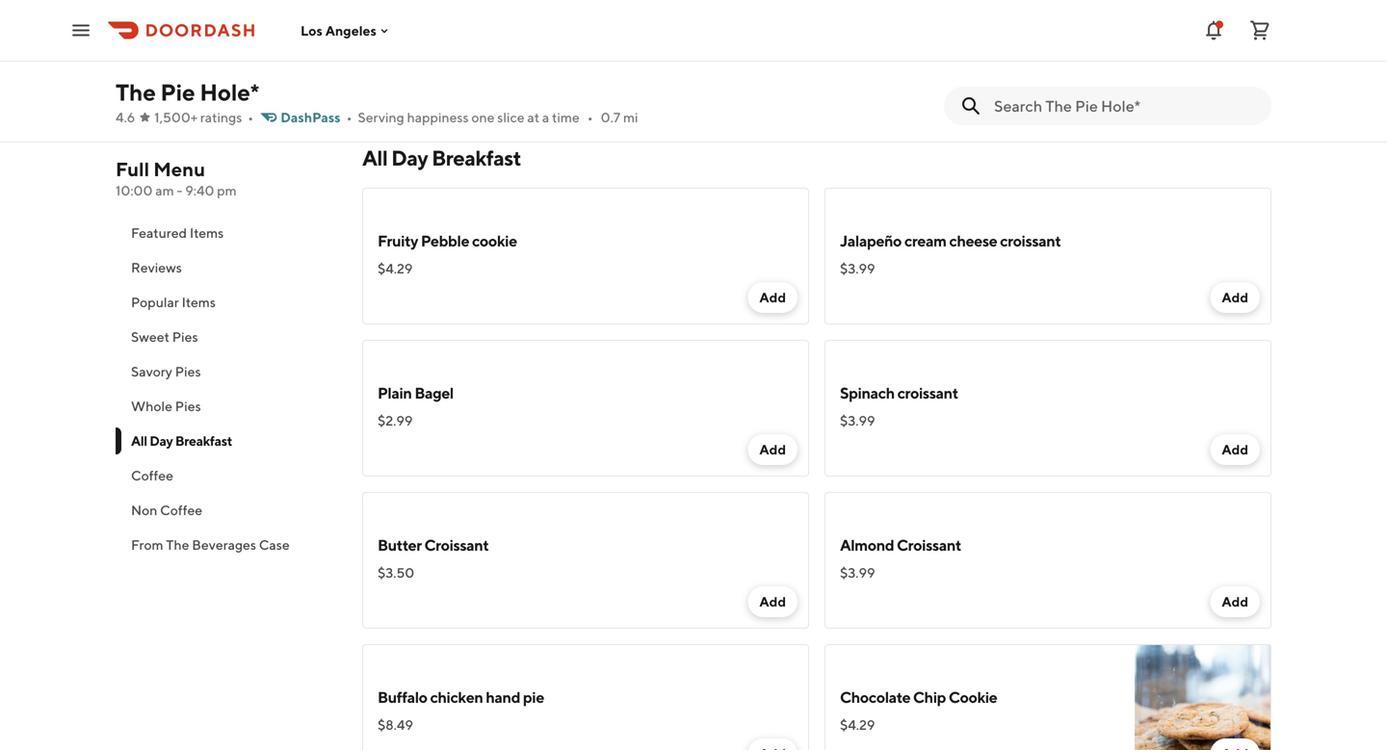 Task type: locate. For each thing, give the bounding box(es) containing it.
reviews button
[[116, 251, 339, 285]]

1 vertical spatial day
[[150, 433, 173, 449]]

pebble
[[421, 232, 469, 250]]

coffee
[[131, 468, 173, 484], [160, 502, 202, 518]]

buffalo chicken hand pie
[[378, 688, 544, 707]]

croissant right cheese
[[1000, 232, 1061, 250]]

1 vertical spatial croissant
[[898, 384, 958, 402]]

almond croissant
[[840, 536, 962, 555]]

all down serving
[[362, 145, 388, 171]]

1 horizontal spatial •
[[346, 109, 352, 125]]

1 horizontal spatial whole
[[378, 12, 424, 30]]

9:40
[[185, 183, 214, 198]]

0 vertical spatial pies
[[172, 329, 198, 345]]

2 horizontal spatial •
[[588, 109, 593, 125]]

the
[[116, 79, 156, 106], [166, 537, 189, 553]]

whole pies
[[131, 398, 201, 414]]

add button for almond croissant
[[1211, 587, 1260, 618]]

chocolate
[[840, 688, 911, 707]]

earl
[[426, 12, 453, 30]]

reviews
[[131, 260, 182, 276]]

plain
[[378, 384, 412, 402]]

0 horizontal spatial croissant
[[424, 536, 489, 555]]

•
[[248, 109, 254, 125], [346, 109, 352, 125], [588, 109, 593, 125]]

1 horizontal spatial all day breakfast
[[362, 145, 521, 171]]

0 vertical spatial the
[[116, 79, 156, 106]]

breakfast down one at the top of the page
[[432, 145, 521, 171]]

whole down "savory"
[[131, 398, 172, 414]]

$4.29 down chocolate
[[840, 717, 875, 733]]

pies inside sweet pies button
[[172, 329, 198, 345]]

ratings
[[200, 109, 242, 125]]

mi
[[623, 109, 638, 125]]

case
[[259, 537, 290, 553]]

0 horizontal spatial whole
[[131, 398, 172, 414]]

one
[[472, 109, 495, 125]]

• left '0.7'
[[588, 109, 593, 125]]

jalapeño cream cheese croissant
[[840, 232, 1061, 250]]

3 • from the left
[[588, 109, 593, 125]]

1 horizontal spatial day
[[391, 145, 428, 171]]

pies inside savory pies button
[[175, 364, 201, 380]]

chocolate chip cookie image
[[1135, 645, 1272, 751]]

whole pies button
[[116, 389, 339, 424]]

featured items
[[131, 225, 224, 241]]

1 vertical spatial breakfast
[[175, 433, 232, 449]]

add for jalapeño cream cheese croissant
[[1222, 290, 1249, 305]]

$3.99 down spinach
[[840, 413, 875, 429]]

croissant right the butter
[[424, 536, 489, 555]]

$2.99
[[378, 413, 413, 429]]

items for featured items
[[190, 225, 224, 241]]

1 horizontal spatial the
[[166, 537, 189, 553]]

2 $3.99 from the top
[[840, 413, 875, 429]]

whole earl grey
[[378, 12, 489, 30]]

1 horizontal spatial $4.29
[[840, 717, 875, 733]]

items right popular
[[182, 294, 216, 310]]

pies down savory pies
[[175, 398, 201, 414]]

notification bell image
[[1202, 19, 1226, 42]]

featured
[[131, 225, 187, 241]]

1 croissant from the left
[[424, 536, 489, 555]]

featured items button
[[116, 216, 339, 251]]

los angeles button
[[301, 22, 392, 38]]

1 vertical spatial pies
[[175, 364, 201, 380]]

• right ratings
[[248, 109, 254, 125]]

0 vertical spatial day
[[391, 145, 428, 171]]

3 $3.99 from the top
[[840, 565, 875, 581]]

coffee right non
[[160, 502, 202, 518]]

pies
[[172, 329, 198, 345], [175, 364, 201, 380], [175, 398, 201, 414]]

1 horizontal spatial croissant
[[897, 536, 962, 555]]

1 horizontal spatial all
[[362, 145, 388, 171]]

croissant
[[424, 536, 489, 555], [897, 536, 962, 555]]

jalapeño
[[840, 232, 902, 250]]

0 vertical spatial breakfast
[[432, 145, 521, 171]]

the inside button
[[166, 537, 189, 553]]

0 vertical spatial coffee
[[131, 468, 173, 484]]

0 horizontal spatial breakfast
[[175, 433, 232, 449]]

0 horizontal spatial all day breakfast
[[131, 433, 232, 449]]

day down happiness
[[391, 145, 428, 171]]

non coffee
[[131, 502, 202, 518]]

all day breakfast
[[362, 145, 521, 171], [131, 433, 232, 449]]

0.7
[[601, 109, 621, 125]]

add button for butter croissant
[[748, 587, 798, 618]]

dashpass
[[281, 109, 341, 125]]

$4.29 for fruity pebble cookie
[[378, 261, 413, 277]]

the up 4.6
[[116, 79, 156, 106]]

menu
[[153, 158, 205, 181]]

0 vertical spatial items
[[190, 225, 224, 241]]

$3.99 down the jalapeño
[[840, 261, 875, 277]]

whole
[[378, 12, 424, 30], [131, 398, 172, 414]]

0 vertical spatial all
[[362, 145, 388, 171]]

add button
[[1211, 63, 1260, 93], [748, 282, 798, 313], [1211, 282, 1260, 313], [748, 435, 798, 465], [1211, 435, 1260, 465], [748, 587, 798, 618], [1211, 587, 1260, 618]]

from
[[131, 537, 163, 553]]

$3.99 down almond
[[840, 565, 875, 581]]

2 croissant from the left
[[897, 536, 962, 555]]

$4.29
[[378, 261, 413, 277], [840, 717, 875, 733]]

-
[[177, 183, 183, 198]]

croissant right spinach
[[898, 384, 958, 402]]

hand
[[486, 688, 520, 707]]

cream
[[905, 232, 947, 250]]

items up reviews button
[[190, 225, 224, 241]]

chip
[[913, 688, 946, 707]]

all
[[362, 145, 388, 171], [131, 433, 147, 449]]

1 horizontal spatial breakfast
[[432, 145, 521, 171]]

1 vertical spatial $4.29
[[840, 717, 875, 733]]

$3.99 for jalapeño cream cheese croissant
[[840, 261, 875, 277]]

day
[[391, 145, 428, 171], [150, 433, 173, 449]]

the right from
[[166, 537, 189, 553]]

coffee button
[[116, 459, 339, 493]]

whole left earl
[[378, 12, 424, 30]]

1 horizontal spatial croissant
[[1000, 232, 1061, 250]]

whole inside button
[[131, 398, 172, 414]]

butter croissant
[[378, 536, 489, 555]]

0 vertical spatial $4.29
[[378, 261, 413, 277]]

grey
[[456, 12, 489, 30]]

items
[[190, 225, 224, 241], [182, 294, 216, 310]]

breakfast
[[432, 145, 521, 171], [175, 433, 232, 449]]

the pie hole*
[[116, 79, 259, 106]]

whole coconut cream image
[[1135, 0, 1272, 105]]

all day breakfast down 'whole pies' at left bottom
[[131, 433, 232, 449]]

croissant right almond
[[897, 536, 962, 555]]

whole for whole pies
[[131, 398, 172, 414]]

$3.99
[[840, 261, 875, 277], [840, 413, 875, 429], [840, 565, 875, 581]]

pies right "savory"
[[175, 364, 201, 380]]

1 vertical spatial items
[[182, 294, 216, 310]]

2 vertical spatial $3.99
[[840, 565, 875, 581]]

4.6
[[116, 109, 135, 125]]

popular items
[[131, 294, 216, 310]]

almond
[[840, 536, 894, 555]]

full
[[116, 158, 149, 181]]

0 vertical spatial croissant
[[1000, 232, 1061, 250]]

pies for sweet pies
[[172, 329, 198, 345]]

happiness
[[407, 109, 469, 125]]

• left serving
[[346, 109, 352, 125]]

0 vertical spatial $3.99
[[840, 261, 875, 277]]

all down 'whole pies' at left bottom
[[131, 433, 147, 449]]

add button for jalapeño cream cheese croissant
[[1211, 282, 1260, 313]]

1 vertical spatial all day breakfast
[[131, 433, 232, 449]]

0 horizontal spatial $4.29
[[378, 261, 413, 277]]

pies inside whole pies button
[[175, 398, 201, 414]]

1 vertical spatial whole
[[131, 398, 172, 414]]

0 horizontal spatial •
[[248, 109, 254, 125]]

$4.29 down fruity
[[378, 261, 413, 277]]

pies for savory pies
[[175, 364, 201, 380]]

sweet pies
[[131, 329, 198, 345]]

2 • from the left
[[346, 109, 352, 125]]

fruity pebble cookie
[[378, 232, 517, 250]]

plain bagel
[[378, 384, 454, 402]]

1 $3.99 from the top
[[840, 261, 875, 277]]

Item Search search field
[[994, 95, 1256, 117]]

slice
[[497, 109, 525, 125]]

all day breakfast down happiness
[[362, 145, 521, 171]]

1 vertical spatial the
[[166, 537, 189, 553]]

add
[[1222, 70, 1249, 86], [760, 290, 786, 305], [1222, 290, 1249, 305], [760, 442, 786, 458], [1222, 442, 1249, 458], [760, 594, 786, 610], [1222, 594, 1249, 610]]

0 vertical spatial whole
[[378, 12, 424, 30]]

spinach
[[840, 384, 895, 402]]

1 vertical spatial all
[[131, 433, 147, 449]]

2 vertical spatial pies
[[175, 398, 201, 414]]

sweet
[[131, 329, 169, 345]]

add for spinach croissant
[[1222, 442, 1249, 458]]

pies right sweet
[[172, 329, 198, 345]]

breakfast down whole pies button in the left bottom of the page
[[175, 433, 232, 449]]

pie
[[160, 79, 195, 106]]

day down 'whole pies' at left bottom
[[150, 433, 173, 449]]

a
[[542, 109, 549, 125]]

$3.99 for almond croissant
[[840, 565, 875, 581]]

coffee up non
[[131, 468, 173, 484]]

1 vertical spatial $3.99
[[840, 413, 875, 429]]



Task type: describe. For each thing, give the bounding box(es) containing it.
savory pies button
[[116, 355, 339, 389]]

fruity
[[378, 232, 418, 250]]

from the beverages case button
[[116, 528, 339, 563]]

non
[[131, 502, 157, 518]]

full menu 10:00 am - 9:40 pm
[[116, 158, 237, 198]]

items for popular items
[[182, 294, 216, 310]]

cookie
[[472, 232, 517, 250]]

0 horizontal spatial all
[[131, 433, 147, 449]]

whole for whole earl grey
[[378, 12, 424, 30]]

$3.99 for spinach croissant
[[840, 413, 875, 429]]

croissant for almond croissant
[[897, 536, 962, 555]]

spinach croissant
[[840, 384, 958, 402]]

serving happiness one slice at a time • 0.7 mi
[[358, 109, 638, 125]]

hole*
[[200, 79, 259, 106]]

at
[[527, 109, 540, 125]]

0 horizontal spatial day
[[150, 433, 173, 449]]

sweet pies button
[[116, 320, 339, 355]]

pies for whole pies
[[175, 398, 201, 414]]

add for fruity pebble cookie
[[760, 290, 786, 305]]

beverages
[[192, 537, 256, 553]]

cookie
[[949, 688, 998, 707]]

add for butter croissant
[[760, 594, 786, 610]]

from the beverages case
[[131, 537, 290, 553]]

cheese
[[949, 232, 998, 250]]

whole earl grey image
[[673, 0, 809, 105]]

open menu image
[[69, 19, 92, 42]]

serving
[[358, 109, 404, 125]]

add for plain bagel
[[760, 442, 786, 458]]

0 horizontal spatial the
[[116, 79, 156, 106]]

1,500+
[[154, 109, 198, 125]]

los angeles
[[301, 22, 377, 38]]

$3.50
[[378, 565, 415, 581]]

bagel
[[415, 384, 454, 402]]

am
[[155, 183, 174, 198]]

pie
[[523, 688, 544, 707]]

time
[[552, 109, 580, 125]]

1 vertical spatial coffee
[[160, 502, 202, 518]]

$8.49
[[378, 717, 413, 733]]

add button for fruity pebble cookie
[[748, 282, 798, 313]]

1,500+ ratings •
[[154, 109, 254, 125]]

popular
[[131, 294, 179, 310]]

croissant for butter croissant
[[424, 536, 489, 555]]

chocolate chip cookie
[[840, 688, 998, 707]]

angeles
[[325, 22, 377, 38]]

butter
[[378, 536, 422, 555]]

pm
[[217, 183, 237, 198]]

add for almond croissant
[[1222, 594, 1249, 610]]

savory
[[131, 364, 172, 380]]

add button for spinach croissant
[[1211, 435, 1260, 465]]

los
[[301, 22, 323, 38]]

popular items button
[[116, 285, 339, 320]]

buffalo
[[378, 688, 427, 707]]

0 horizontal spatial croissant
[[898, 384, 958, 402]]

chicken
[[430, 688, 483, 707]]

$4.29 for chocolate chip cookie
[[840, 717, 875, 733]]

savory pies
[[131, 364, 201, 380]]

add button for plain bagel
[[748, 435, 798, 465]]

dashpass •
[[281, 109, 352, 125]]

0 vertical spatial all day breakfast
[[362, 145, 521, 171]]

non coffee button
[[116, 493, 339, 528]]

1 • from the left
[[248, 109, 254, 125]]

0 items, open order cart image
[[1249, 19, 1272, 42]]

10:00
[[116, 183, 153, 198]]



Task type: vqa. For each thing, say whether or not it's contained in the screenshot.
right your
no



